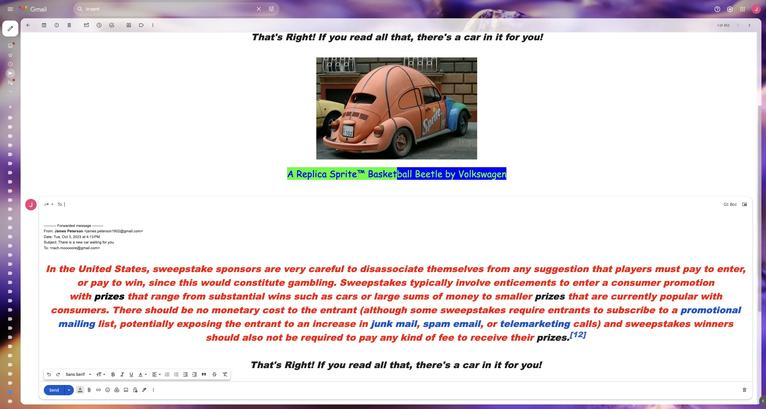 Task type: locate. For each thing, give the bounding box(es) containing it.
are inside in the united states, sweepstake sponsors are very careful to disassociate themselves from any suggestion that players must pay to enter, or pay to win, since this would constitute gambling. sweepstakes typically involve enticements to enter a consumer promotion with
[[264, 263, 280, 275]]

be left no
[[181, 304, 193, 317]]

sweepstakes inside calls) and sweepstakes winners should also not be required to pay any kind of fee to receive their
[[625, 317, 690, 330]]

0 vertical spatial for
[[505, 30, 519, 43]]

to up sweepstakes
[[346, 263, 357, 275]]

<james.peterson1902@gmail.com>
[[84, 229, 143, 234]]

there down 'prizes' link
[[112, 304, 141, 317]]

6 - from the left
[[50, 224, 51, 228]]

0 vertical spatial all
[[375, 30, 387, 43]]

1 horizontal spatial sweepstakes
[[625, 317, 690, 330]]

pay down united
[[90, 276, 108, 289]]

1 vertical spatial it
[[494, 359, 501, 372]]

back to sent mail image
[[25, 22, 31, 28]]

of down typically
[[432, 290, 442, 303]]

of right 1
[[720, 23, 723, 27]]

or
[[77, 276, 87, 289], [360, 290, 371, 303], [486, 317, 496, 330]]

sponsors
[[215, 263, 261, 275]]

1 vertical spatial should
[[206, 331, 239, 344]]

0 vertical spatial read
[[349, 30, 372, 43]]

0 vertical spatial you!
[[522, 30, 542, 43]]

with inside in the united states, sweepstake sponsors are very careful to disassociate themselves from any suggestion that players must pay to enter, or pay to win, since this would constitute gambling. sweepstakes typically involve enticements to enter a consumer promotion with
[[69, 290, 91, 303]]

by
[[445, 167, 455, 180]]

any down junk mail "link"
[[379, 331, 397, 344]]

delete image
[[66, 22, 72, 28]]

consumer
[[611, 276, 660, 289]]

calls)
[[573, 317, 600, 330]]

prizes down telemarketing link
[[537, 331, 566, 344]]

that inside that are currently popular with consumers. there should be no monetary cost to the entrant (although some sweepstakes require entrants to subscribe to a
[[568, 290, 588, 303]]

54532_1_800.jpeg image
[[316, 58, 477, 160], [315, 386, 476, 410]]

forwarded
[[57, 224, 75, 228]]

from:
[[44, 229, 54, 234]]

0 horizontal spatial that
[[127, 290, 147, 303]]

1 vertical spatial car
[[84, 240, 89, 245]]

that's right! if you read all that, there's a car in it for you!
[[251, 30, 542, 43], [250, 359, 541, 372]]

italic ‪(⌘i)‬ image
[[119, 372, 125, 378]]

to
[[346, 263, 357, 275], [704, 263, 714, 275], [111, 276, 121, 289], [559, 276, 569, 289], [481, 290, 491, 303], [287, 304, 297, 317], [593, 304, 603, 317], [658, 304, 668, 317], [284, 317, 294, 330], [345, 331, 356, 344], [457, 331, 467, 344]]

add to tasks image
[[109, 22, 115, 28]]

the right the in
[[58, 263, 75, 275]]

for inside ---------- forwarded message --------- from: james peterson <james.peterson1902@gmail.com> date: tue, oct 3, 2023 at 4:13 pm subject: there is a new car waiting for you to:  <rach.mooooore@gmail.com>
[[102, 240, 107, 245]]

0 vertical spatial from
[[487, 263, 510, 275]]

navigation
[[0, 18, 69, 410]]

consumers.
[[51, 304, 109, 317]]

to down email
[[457, 331, 467, 344]]

13 - from the left
[[95, 224, 96, 228]]

with up promotional at the bottom right
[[700, 290, 722, 303]]

1 horizontal spatial entrant
[[320, 304, 356, 317]]

entrant up increase
[[320, 304, 356, 317]]

redo ‪(⌘y)‬ image
[[55, 372, 61, 378]]

0 vertical spatial right!
[[285, 30, 315, 43]]

main menu image
[[7, 6, 14, 13]]

themselves
[[426, 263, 483, 275]]

1 vertical spatial any
[[379, 331, 397, 344]]

that down win,
[[127, 290, 147, 303]]

17 - from the left
[[100, 224, 101, 228]]

message
[[76, 224, 91, 228]]

1 vertical spatial read
[[348, 359, 371, 372]]

11 - from the left
[[92, 224, 93, 228]]

0 vertical spatial it
[[495, 30, 502, 43]]

,
[[417, 317, 420, 330], [480, 317, 483, 330]]

0 vertical spatial entrant
[[320, 304, 356, 317]]

to up 'prizes' link
[[111, 276, 121, 289]]

typically
[[409, 276, 452, 289]]

sweepstake
[[152, 263, 212, 275]]

the down monetary
[[224, 317, 241, 330]]

read
[[349, 30, 372, 43], [348, 359, 371, 372]]

of
[[720, 23, 723, 27], [432, 290, 442, 303], [425, 331, 435, 344]]

that down enter
[[568, 290, 588, 303]]

2 - from the left
[[45, 224, 46, 228]]

this
[[178, 276, 197, 289]]

any up 'enticements'
[[513, 263, 530, 275]]

0 horizontal spatial with
[[69, 290, 91, 303]]

search mail image
[[75, 4, 85, 14]]

2 vertical spatial car
[[462, 359, 479, 372]]

the down such at bottom left
[[300, 304, 317, 317]]

1 - from the left
[[44, 224, 45, 228]]

0 vertical spatial there
[[58, 240, 68, 245]]

that inside in the united states, sweepstake sponsors are very careful to disassociate themselves from any suggestion that players must pay to enter, or pay to win, since this would constitute gambling. sweepstakes typically involve enticements to enter a consumer promotion with
[[592, 263, 612, 275]]

or down sweepstakes
[[360, 290, 371, 303]]

of down spam
[[425, 331, 435, 344]]

1 vertical spatial in
[[359, 317, 368, 330]]

pay
[[683, 263, 700, 275], [90, 276, 108, 289], [359, 331, 376, 344]]

15 - from the left
[[97, 224, 98, 228]]

attach files image
[[86, 388, 92, 393]]

1 vertical spatial there
[[112, 304, 141, 317]]

some
[[410, 304, 437, 317]]

that up enter
[[592, 263, 612, 275]]

are down enter
[[591, 290, 607, 303]]

0 vertical spatial are
[[264, 263, 280, 275]]

0 vertical spatial be
[[181, 304, 193, 317]]

0 vertical spatial of
[[720, 23, 723, 27]]

or up receive
[[486, 317, 496, 330]]

large
[[374, 290, 399, 303]]

currently
[[610, 290, 656, 303]]

there down oct
[[58, 240, 68, 245]]

a inside in the united states, sweepstake sponsors are very careful to disassociate themselves from any suggestion that players must pay to enter, or pay to win, since this would constitute gambling. sweepstakes typically involve enticements to enter a consumer promotion with
[[602, 276, 608, 289]]

an
[[297, 317, 309, 330]]

that's
[[251, 30, 282, 43], [250, 359, 281, 372]]

should down exposing
[[206, 331, 239, 344]]

1 vertical spatial you!
[[521, 359, 541, 372]]

2 with from the left
[[700, 290, 722, 303]]

snooze image
[[96, 22, 102, 28]]

insert link ‪(⌘k)‬ image
[[96, 388, 101, 393]]

send
[[49, 388, 59, 393]]

sweepstakes
[[440, 304, 505, 317], [625, 317, 690, 330]]

james
[[55, 229, 66, 234]]

all
[[375, 30, 387, 43], [374, 359, 386, 372]]

there's
[[416, 30, 451, 43], [415, 359, 450, 372]]

cost
[[262, 304, 284, 317]]

any inside in the united states, sweepstake sponsors are very careful to disassociate themselves from any suggestion that players must pay to enter, or pay to win, since this would constitute gambling. sweepstakes typically involve enticements to enter a consumer promotion with
[[513, 263, 530, 275]]

pay down the junk
[[359, 331, 376, 344]]

1 vertical spatial that,
[[389, 359, 412, 372]]

1 vertical spatial there's
[[415, 359, 450, 372]]

prizes
[[94, 290, 124, 303], [535, 290, 565, 303], [537, 331, 566, 344]]

the inside in the united states, sweepstake sponsors are very careful to disassociate themselves from any suggestion that players must pay to enter, or pay to win, since this would constitute gambling. sweepstakes typically involve enticements to enter a consumer promotion with
[[58, 263, 75, 275]]

is
[[69, 240, 72, 245]]

2 horizontal spatial the
[[300, 304, 317, 317]]

with
[[69, 290, 91, 303], [700, 290, 722, 303]]

there inside that are currently popular with consumers. there should be no monetary cost to the entrant (although some sweepstakes require entrants to subscribe to a
[[112, 304, 141, 317]]

1 horizontal spatial are
[[591, 290, 607, 303]]

advanced search options image
[[266, 3, 277, 15]]

1 vertical spatial entrant
[[244, 317, 281, 330]]

a inside ---------- forwarded message --------- from: james peterson <james.peterson1902@gmail.com> date: tue, oct 3, 2023 at 4:13 pm subject: there is a new car waiting for you to:  <rach.mooooore@gmail.com>
[[73, 240, 75, 245]]

that for that range from substantial wins such as cars or large sums of money to smaller
[[127, 290, 147, 303]]

0 horizontal spatial sweepstakes
[[440, 304, 505, 317]]

1 horizontal spatial with
[[700, 290, 722, 303]]

1 vertical spatial pay
[[90, 276, 108, 289]]

0 horizontal spatial there
[[58, 240, 68, 245]]

1 horizontal spatial or
[[360, 290, 371, 303]]

1 horizontal spatial be
[[285, 331, 297, 344]]

1 vertical spatial you
[[108, 240, 114, 245]]

1 vertical spatial that's
[[250, 359, 281, 372]]

beetle
[[415, 167, 443, 180]]

entrants
[[547, 304, 590, 317]]

sweepstakes inside that are currently popular with consumers. there should be no monetary cost to the entrant (although some sweepstakes require entrants to subscribe to a
[[440, 304, 505, 317]]

2 horizontal spatial or
[[486, 317, 496, 330]]

None search field
[[73, 2, 279, 16]]

1 horizontal spatial there
[[112, 304, 141, 317]]

0 horizontal spatial be
[[181, 304, 193, 317]]

formatting options toolbar
[[44, 370, 230, 380]]

1 vertical spatial of
[[432, 290, 442, 303]]

, up receive
[[480, 317, 483, 330]]

any
[[513, 263, 530, 275], [379, 331, 397, 344]]

1 vertical spatial if
[[317, 359, 324, 372]]

1 horizontal spatial any
[[513, 263, 530, 275]]

1 vertical spatial the
[[300, 304, 317, 317]]

Message Body text field
[[44, 212, 747, 410]]

1 vertical spatial sweepstakes
[[625, 317, 690, 330]]

None text field
[[64, 199, 724, 210]]

discard draft ‪(⌘⇧d)‬ image
[[742, 388, 747, 393]]

<rach.mooooore@gmail.com>
[[50, 246, 100, 250]]

0 horizontal spatial ,
[[417, 317, 420, 330]]

must
[[655, 263, 680, 275]]

0 vertical spatial or
[[77, 276, 87, 289]]

0 vertical spatial the
[[58, 263, 75, 275]]

insert files using drive image
[[114, 388, 120, 393]]

0 vertical spatial that's right! if you read all that, there's a car in it for you!
[[251, 30, 542, 43]]

7 - from the left
[[51, 224, 52, 228]]

4 - from the left
[[48, 224, 49, 228]]

0 vertical spatial should
[[144, 304, 178, 317]]

cc bcc
[[724, 202, 737, 207]]

0 vertical spatial that's
[[251, 30, 282, 43]]

money
[[445, 290, 478, 303]]

0 vertical spatial in
[[483, 30, 492, 43]]

popular
[[660, 290, 697, 303]]

1 vertical spatial are
[[591, 290, 607, 303]]

gambling.
[[288, 276, 336, 289]]

Search mail text field
[[86, 6, 252, 12]]

more options image
[[152, 388, 155, 393]]

1 vertical spatial all
[[374, 359, 386, 372]]

are inside that are currently popular with consumers. there should be no monetary cost to the entrant (although some sweepstakes require entrants to subscribe to a
[[591, 290, 607, 303]]

0 vertical spatial pay
[[683, 263, 700, 275]]

undo ‪(⌘z)‬ image
[[46, 372, 52, 378]]

0 horizontal spatial or
[[77, 276, 87, 289]]

spam email link
[[423, 317, 480, 330]]

such
[[294, 290, 317, 303]]

range
[[150, 290, 179, 303]]

0 horizontal spatial pay
[[90, 276, 108, 289]]

be right not
[[285, 331, 297, 344]]

win,
[[124, 276, 145, 289]]

should down range
[[144, 304, 178, 317]]

1 vertical spatial that's right! if you read all that, there's a car in it for you!
[[250, 359, 541, 372]]

entrant up "also"
[[244, 317, 281, 330]]

2 horizontal spatial that
[[592, 263, 612, 275]]

14 - from the left
[[96, 224, 97, 228]]

there
[[58, 240, 68, 245], [112, 304, 141, 317]]

1 vertical spatial from
[[182, 290, 205, 303]]

0 horizontal spatial from
[[182, 290, 205, 303]]

0 horizontal spatial should
[[144, 304, 178, 317]]

from
[[487, 263, 510, 275], [182, 290, 205, 303]]

0 horizontal spatial are
[[264, 263, 280, 275]]

add attachment to drive 54532_1_800.jpeg image
[[456, 149, 462, 155]]

1 with from the left
[[69, 290, 91, 303]]

if
[[318, 30, 325, 43], [317, 359, 324, 372]]

1 vertical spatial right!
[[284, 359, 314, 372]]

promotional mailing
[[58, 304, 741, 330]]

players
[[615, 263, 652, 275]]

0 vertical spatial car
[[463, 30, 480, 43]]

2 vertical spatial pay
[[359, 331, 376, 344]]

0 horizontal spatial the
[[58, 263, 75, 275]]

sans
[[66, 372, 75, 378]]

to up calls)
[[593, 304, 603, 317]]

1 horizontal spatial that
[[568, 290, 588, 303]]

0 horizontal spatial entrant
[[244, 317, 281, 330]]

1 horizontal spatial the
[[224, 317, 241, 330]]

, down some
[[417, 317, 420, 330]]

sans serif option
[[65, 372, 88, 378]]

1 vertical spatial 54532_1_800.jpeg image
[[315, 386, 476, 410]]

are up constitute in the bottom left of the page
[[264, 263, 280, 275]]

monetary
[[211, 304, 259, 317]]

increase
[[312, 317, 356, 330]]

that, inside message body 'text box'
[[389, 359, 412, 372]]

1 horizontal spatial should
[[206, 331, 239, 344]]

should
[[144, 304, 178, 317], [206, 331, 239, 344]]

if inside message body 'text box'
[[317, 359, 324, 372]]

ball
[[397, 167, 412, 180]]

0 horizontal spatial any
[[379, 331, 397, 344]]

that for that are currently popular with consumers. there should be no monetary cost to the entrant (although some sweepstakes require entrants to subscribe to a
[[568, 290, 588, 303]]

a inside that are currently popular with consumers. there should be no monetary cost to the entrant (although some sweepstakes require entrants to subscribe to a
[[671, 304, 677, 317]]

bcc
[[730, 202, 737, 207]]

1 vertical spatial or
[[360, 290, 371, 303]]

54532_1_800.jpeg image inside message body 'text box'
[[315, 386, 476, 410]]

0 vertical spatial sweepstakes
[[440, 304, 505, 317]]

2 vertical spatial of
[[425, 331, 435, 344]]

serif
[[76, 372, 85, 378]]

0 vertical spatial any
[[513, 263, 530, 275]]

calls) and sweepstakes winners should also not be required to pay any kind of fee to receive their
[[206, 317, 733, 344]]

with up consumers.
[[69, 290, 91, 303]]

1 vertical spatial for
[[102, 240, 107, 245]]

---------- forwarded message --------- from: james peterson <james.peterson1902@gmail.com> date: tue, oct 3, 2023 at 4:13 pm subject: there is a new car waiting for you to:  <rach.mooooore@gmail.com>
[[44, 224, 143, 250]]

be
[[181, 304, 193, 317], [285, 331, 297, 344]]

move to inbox image
[[126, 22, 132, 28]]

pay up promotion
[[683, 263, 700, 275]]

0 vertical spatial that,
[[390, 30, 413, 43]]

promotional
[[680, 304, 741, 317]]

1 horizontal spatial from
[[487, 263, 510, 275]]

1 horizontal spatial ,
[[480, 317, 483, 330]]

email
[[453, 317, 480, 330]]

numbered list ‪(⌘⇧7)‬ image
[[164, 372, 170, 378]]

1 of 453
[[717, 23, 729, 27]]

1 horizontal spatial pay
[[359, 331, 376, 344]]

[12] link
[[570, 330, 586, 340]]

1 vertical spatial be
[[285, 331, 297, 344]]

-
[[44, 224, 45, 228], [45, 224, 46, 228], [46, 224, 48, 228], [48, 224, 49, 228], [49, 224, 50, 228], [50, 224, 51, 228], [51, 224, 52, 228], [52, 224, 54, 228], [54, 224, 55, 228], [55, 224, 56, 228], [92, 224, 93, 228], [93, 224, 95, 228], [95, 224, 96, 228], [96, 224, 97, 228], [97, 224, 98, 228], [98, 224, 100, 228], [100, 224, 101, 228], [101, 224, 102, 228], [102, 224, 103, 228]]

or down united
[[77, 276, 87, 289]]

save to photos image
[[468, 149, 473, 155]]

cars
[[335, 290, 357, 303]]

support image
[[714, 6, 721, 13]]

basket
[[368, 167, 397, 180]]

read inside message body 'text box'
[[348, 359, 371, 372]]



Task type: vqa. For each thing, say whether or not it's contained in the screenshot.
Addresses
no



Task type: describe. For each thing, give the bounding box(es) containing it.
receive
[[470, 331, 507, 344]]

all inside message body 'text box'
[[374, 359, 386, 372]]

10 - from the left
[[55, 224, 56, 228]]

.
[[566, 331, 570, 344]]

16 - from the left
[[98, 224, 100, 228]]

sprite™️
[[329, 167, 365, 180]]

telemarketing
[[500, 317, 570, 330]]

toggle confidential mode image
[[132, 388, 138, 393]]

2 , from the left
[[480, 317, 483, 330]]

2 vertical spatial in
[[482, 359, 491, 372]]

insert signature image
[[141, 388, 147, 393]]

453
[[724, 23, 729, 27]]

new
[[76, 240, 83, 245]]

12 - from the left
[[93, 224, 95, 228]]

9 - from the left
[[54, 224, 55, 228]]

more image
[[150, 22, 156, 28]]

enter,
[[717, 263, 746, 275]]

to left an
[[284, 317, 294, 330]]

to left enter, at the right bottom of the page
[[704, 263, 714, 275]]

from inside in the united states, sweepstake sponsors are very careful to disassociate themselves from any suggestion that players must pay to enter, or pay to win, since this would constitute gambling. sweepstakes typically involve enticements to enter a consumer promotion with
[[487, 263, 510, 275]]

3,
[[69, 235, 72, 239]]

there's inside message body 'text box'
[[415, 359, 450, 372]]

with inside that are currently popular with consumers. there should be no monetary cost to the entrant (although some sweepstakes require entrants to subscribe to a
[[700, 290, 722, 303]]

labels image
[[139, 22, 144, 28]]

sums
[[402, 290, 429, 303]]

potentially
[[120, 317, 173, 330]]

at
[[82, 235, 85, 239]]

junk mail link
[[371, 317, 417, 330]]

prizes inside prizes . [12]
[[537, 331, 566, 344]]

in the united states, sweepstake sponsors are very careful to disassociate themselves from any suggestion that players must pay to enter, or pay to win, since this would constitute gambling. sweepstakes typically involve enticements to enter a consumer promotion with
[[46, 263, 746, 303]]

enticements
[[493, 276, 556, 289]]

that's inside message body 'text box'
[[250, 359, 281, 372]]

subscribe
[[606, 304, 655, 317]]

involve
[[455, 276, 490, 289]]

you! inside message body 'text box'
[[521, 359, 541, 372]]

since
[[148, 276, 175, 289]]

spam
[[423, 317, 450, 330]]

of inside calls) and sweepstakes winners should also not be required to pay any kind of fee to receive their
[[425, 331, 435, 344]]

(although
[[359, 304, 407, 317]]

not
[[266, 331, 282, 344]]

a
[[287, 167, 294, 180]]

there inside ---------- forwarded message --------- from: james peterson <james.peterson1902@gmail.com> date: tue, oct 3, 2023 at 4:13 pm subject: there is a new car waiting for you to:  <rach.mooooore@gmail.com>
[[58, 240, 68, 245]]

should inside that are currently popular with consumers. there should be no monetary cost to the entrant (although some sweepstakes require entrants to subscribe to a
[[144, 304, 178, 317]]

date:
[[44, 235, 53, 239]]

required
[[300, 331, 342, 344]]

no
[[196, 304, 208, 317]]

be inside calls) and sweepstakes winners should also not be required to pay any kind of fee to receive their
[[285, 331, 297, 344]]

their
[[510, 331, 534, 344]]

4:13 pm
[[86, 235, 100, 239]]

0 vertical spatial you
[[329, 30, 346, 43]]

gmail image
[[18, 3, 50, 15]]

it inside message body 'text box'
[[494, 359, 501, 372]]

cc
[[724, 202, 729, 207]]

a replica sprite™️ basket ball beetle by volkswagen
[[287, 167, 507, 180]]

careful
[[308, 263, 343, 275]]

prizes link
[[94, 290, 124, 303]]

tue,
[[54, 235, 61, 239]]

0 vertical spatial if
[[318, 30, 325, 43]]

subject:
[[44, 240, 57, 245]]

wins
[[267, 290, 291, 303]]

settings image
[[727, 6, 733, 13]]

winners
[[693, 317, 733, 330]]

clear search image
[[253, 3, 265, 15]]

fee
[[438, 331, 454, 344]]

would
[[200, 276, 230, 289]]

1
[[717, 23, 719, 27]]

waiting
[[90, 240, 101, 245]]

mail
[[395, 317, 417, 330]]

in
[[46, 263, 55, 275]]

oct
[[62, 235, 68, 239]]

that are currently popular with consumers. there should be no monetary cost to the entrant (although some sweepstakes require entrants to subscribe to a
[[51, 290, 722, 317]]

cc link
[[724, 201, 729, 208]]

to down involve
[[481, 290, 491, 303]]

that range from substantial wins such as cars or large sums of money to smaller
[[127, 290, 532, 303]]

any inside calls) and sweepstakes winners should also not be required to pay any kind of fee to receive their
[[379, 331, 397, 344]]

archive image
[[41, 22, 47, 28]]

also
[[242, 331, 263, 344]]

report spam image
[[54, 22, 60, 28]]

3 - from the left
[[46, 224, 48, 228]]

suggestion
[[534, 263, 589, 275]]

18 - from the left
[[101, 224, 102, 228]]

bcc link
[[730, 201, 737, 208]]

to:
[[44, 246, 49, 250]]

insert photo image
[[123, 388, 129, 393]]

exposing
[[176, 317, 221, 330]]

0 vertical spatial 54532_1_800.jpeg image
[[316, 58, 477, 160]]

right! inside message body 'text box'
[[284, 359, 314, 372]]

bold ‪(⌘b)‬ image
[[110, 372, 116, 378]]

to down suggestion
[[559, 276, 569, 289]]

to link
[[58, 202, 62, 207]]

19 - from the left
[[102, 224, 103, 228]]

sans serif
[[66, 372, 85, 378]]

be inside that are currently popular with consumers. there should be no monetary cost to the entrant (although some sweepstakes require entrants to subscribe to a
[[181, 304, 193, 317]]

insert emoji ‪(⌘⇧2)‬ image
[[105, 388, 111, 393]]

the inside that are currently popular with consumers. there should be no monetary cost to the entrant (although some sweepstakes require entrants to subscribe to a
[[300, 304, 317, 317]]

underline ‪(⌘u)‬ image
[[129, 372, 134, 378]]

as
[[320, 290, 332, 303]]

sweepstakes
[[339, 276, 406, 289]]

telemarketing link
[[500, 317, 570, 330]]

promotional mailing link
[[58, 304, 741, 330]]

mailing
[[58, 317, 95, 330]]

send button
[[44, 385, 64, 396]]

kind
[[400, 331, 422, 344]]

disassociate
[[360, 263, 423, 275]]

you inside ---------- forwarded message --------- from: james peterson <james.peterson1902@gmail.com> date: tue, oct 3, 2023 at 4:13 pm subject: there is a new car waiting for you to:  <rach.mooooore@gmail.com>
[[108, 240, 114, 245]]

or inside in the united states, sweepstake sponsors are very careful to disassociate themselves from any suggestion that players must pay to enter, or pay to win, since this would constitute gambling. sweepstakes typically involve enticements to enter a consumer promotion with
[[77, 276, 87, 289]]

united
[[78, 263, 111, 275]]

2023
[[73, 235, 81, 239]]

1 , from the left
[[417, 317, 420, 330]]

volkswagen
[[458, 167, 507, 180]]

to down increase
[[345, 331, 356, 344]]

to down 'popular'
[[658, 304, 668, 317]]

2 horizontal spatial pay
[[683, 263, 700, 275]]

should inside calls) and sweepstakes winners should also not be required to pay any kind of fee to receive their
[[206, 331, 239, 344]]

that's right! if you read all that, there's a car in it for you! inside message body 'text box'
[[250, 359, 541, 372]]

replica
[[297, 167, 327, 180]]

substantial
[[208, 290, 264, 303]]

pay inside calls) and sweepstakes winners should also not be required to pay any kind of fee to receive their
[[359, 331, 376, 344]]

to up an
[[287, 304, 297, 317]]

constitute
[[233, 276, 285, 289]]

prizes . [12]
[[537, 330, 586, 344]]

8 - from the left
[[52, 224, 54, 228]]

[12]
[[570, 330, 586, 340]]

2 vertical spatial you
[[327, 359, 345, 372]]

junk
[[371, 317, 392, 330]]

more send options image
[[66, 388, 72, 393]]

5 - from the left
[[49, 224, 50, 228]]

require
[[508, 304, 544, 317]]

car inside ---------- forwarded message --------- from: james peterson <james.peterson1902@gmail.com> date: tue, oct 3, 2023 at 4:13 pm subject: there is a new car waiting for you to:  <rach.mooooore@gmail.com>
[[84, 240, 89, 245]]

download attachment 54532_1_800.jpeg image
[[444, 149, 450, 155]]

older image
[[747, 22, 752, 28]]

list, potentially exposing the entrant to an increase in junk mail , spam email , or telemarketing
[[95, 317, 570, 330]]

2 vertical spatial or
[[486, 317, 496, 330]]

2 vertical spatial for
[[504, 359, 518, 372]]

prizes up list,
[[94, 290, 124, 303]]

2 vertical spatial the
[[224, 317, 241, 330]]

0 vertical spatial there's
[[416, 30, 451, 43]]

prizes up entrants
[[535, 290, 565, 303]]

very
[[283, 263, 305, 275]]

type of response image
[[44, 202, 50, 207]]

entrant inside that are currently popular with consumers. there should be no monetary cost to the entrant (although some sweepstakes require entrants to subscribe to a
[[320, 304, 356, 317]]

list,
[[98, 317, 117, 330]]



